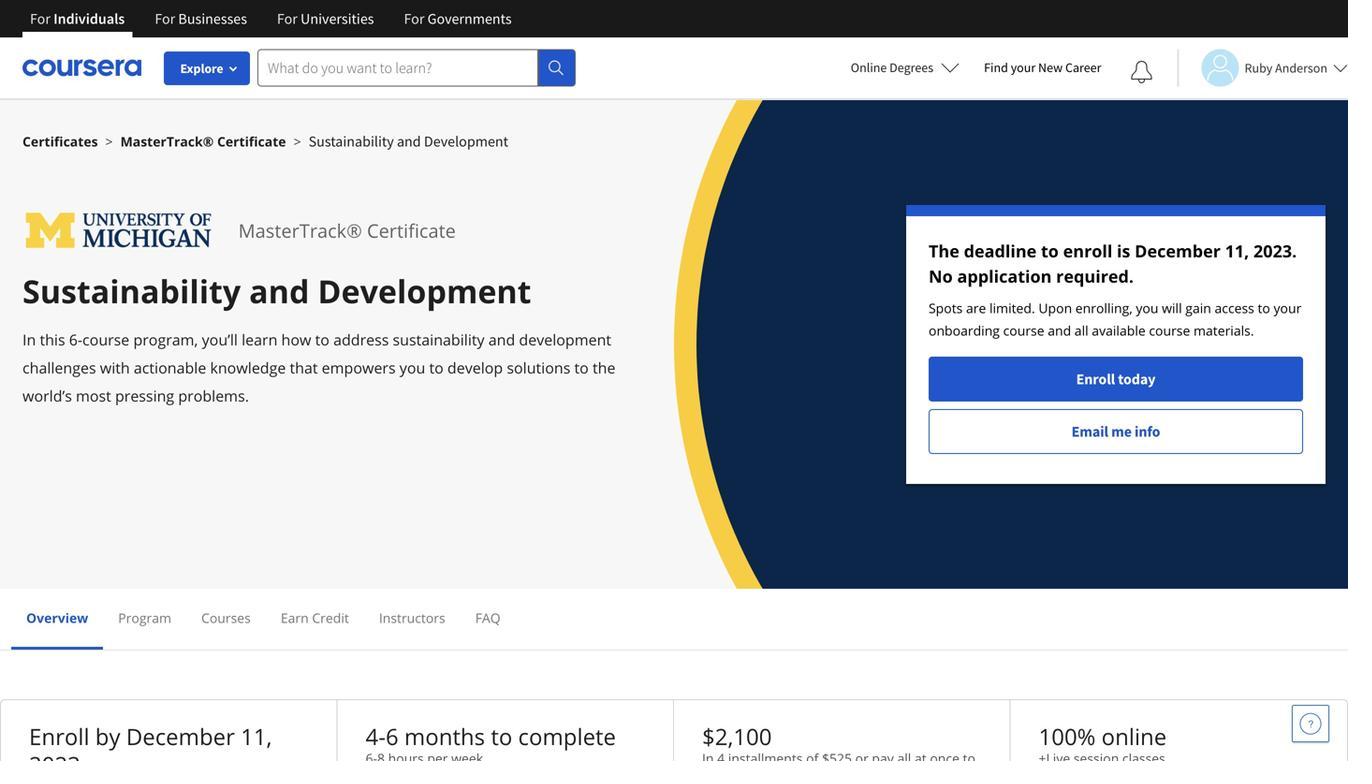 Task type: vqa. For each thing, say whether or not it's contained in the screenshot.
hour within the probability module 3 • 1 hour to complete
no



Task type: describe. For each thing, give the bounding box(es) containing it.
your inside find your new career link
[[1011, 59, 1036, 76]]

no
[[929, 265, 953, 288]]

in this 6-course program, you'll learn how  to address sustainability and development challenges with actionable knowledge that empowers you to develop solutions to the world's most pressing problems.
[[22, 330, 615, 406]]

development
[[519, 330, 611, 350]]

program link
[[118, 609, 171, 627]]

sustainability
[[393, 330, 485, 350]]

for universities
[[277, 9, 374, 28]]

enroll today button
[[929, 357, 1303, 402]]

courses link
[[201, 609, 251, 627]]

faq link
[[475, 609, 501, 627]]

knowledge
[[210, 358, 286, 378]]

info
[[1135, 422, 1160, 441]]

2023.
[[1253, 240, 1297, 263]]

instructors
[[379, 609, 445, 627]]

100% online
[[1039, 721, 1167, 752]]

$2,100
[[702, 721, 772, 752]]

are
[[966, 299, 986, 317]]

certificates link
[[22, 132, 98, 150]]

available
[[1092, 322, 1146, 339]]

spots
[[929, 299, 963, 317]]

email me info button
[[929, 409, 1303, 454]]

in
[[22, 330, 36, 350]]

the
[[593, 358, 615, 378]]

to right 'how'
[[315, 330, 329, 350]]

earn
[[281, 609, 309, 627]]

instructors link
[[379, 609, 445, 627]]

with
[[100, 358, 130, 378]]

2 horizontal spatial course
[[1149, 322, 1190, 339]]

6-
[[69, 330, 82, 350]]

empowers
[[322, 358, 396, 378]]

businesses
[[178, 9, 247, 28]]

materials.
[[1194, 322, 1254, 339]]

show notifications image
[[1130, 61, 1153, 83]]

and inside in this 6-course program, you'll learn how  to address sustainability and development challenges with actionable knowledge that empowers you to develop solutions to the world's most pressing problems.
[[488, 330, 515, 350]]

ruby anderson
[[1245, 59, 1327, 76]]

upon
[[1038, 299, 1072, 317]]

mastertrack® inside certificates > mastertrack® certificate > sustainability and development
[[120, 132, 214, 150]]

sustainability and development
[[22, 269, 531, 313]]

for for governments
[[404, 9, 424, 28]]

how
[[281, 330, 311, 350]]

1 vertical spatial mastertrack®
[[238, 218, 362, 243]]

overview
[[26, 609, 88, 627]]

program
[[118, 609, 171, 627]]

onboarding
[[929, 322, 1000, 339]]

enroll today
[[1076, 370, 1156, 388]]

degrees
[[889, 59, 933, 76]]

world's
[[22, 386, 72, 406]]

challenges
[[22, 358, 96, 378]]

1 horizontal spatial certificate
[[367, 218, 456, 243]]

1 horizontal spatial sustainability
[[309, 132, 394, 151]]

for for universities
[[277, 9, 298, 28]]

address
[[333, 330, 389, 350]]

to down sustainability
[[429, 358, 444, 378]]

spots are limited. upon enrolling, you will gain access to your onboarding course and all available course materials.
[[929, 299, 1302, 339]]

What do you want to learn? text field
[[257, 49, 538, 87]]

and up 'how'
[[249, 269, 309, 313]]

0 vertical spatial development
[[424, 132, 508, 151]]

and inside spots are limited. upon enrolling, you will gain access to your onboarding course and all available course materials.
[[1048, 322, 1071, 339]]

explore
[[180, 60, 223, 77]]

today
[[1118, 370, 1156, 388]]

learn
[[242, 330, 277, 350]]

find your new career link
[[975, 56, 1111, 80]]

4-6 months to complete
[[366, 721, 616, 752]]

online
[[851, 59, 887, 76]]

course inside in this 6-course program, you'll learn how  to address sustainability and development challenges with actionable knowledge that empowers you to develop solutions to the world's most pressing problems.
[[82, 330, 129, 350]]

certificates > mastertrack® certificate > sustainability and development
[[22, 132, 508, 151]]

1 vertical spatial sustainability
[[22, 269, 241, 313]]

will
[[1162, 299, 1182, 317]]

access
[[1215, 299, 1254, 317]]

ruby anderson button
[[1177, 49, 1348, 87]]

gain
[[1185, 299, 1211, 317]]

university of michigan image
[[22, 205, 216, 256]]

me
[[1111, 422, 1132, 441]]

is
[[1117, 240, 1130, 263]]

overview link
[[26, 609, 88, 627]]

governments
[[427, 9, 512, 28]]

the deadline to enroll is december 11, 2023. no application required.
[[929, 240, 1297, 288]]

actionable
[[134, 358, 206, 378]]

credit
[[312, 609, 349, 627]]

4-
[[366, 721, 386, 752]]

online
[[1101, 721, 1167, 752]]

courses
[[201, 609, 251, 627]]

for governments
[[404, 9, 512, 28]]

complete
[[518, 721, 616, 752]]

certificate inside certificates > mastertrack® certificate > sustainability and development
[[217, 132, 286, 150]]



Task type: locate. For each thing, give the bounding box(es) containing it.
you down sustainability
[[399, 358, 425, 378]]

limited.
[[989, 299, 1035, 317]]

11,
[[1225, 240, 1249, 263], [241, 721, 272, 752]]

enroll inside button
[[1076, 370, 1115, 388]]

1 horizontal spatial your
[[1274, 299, 1302, 317]]

for businesses
[[155, 9, 247, 28]]

deadline
[[964, 240, 1037, 263]]

you'll
[[202, 330, 238, 350]]

for
[[30, 9, 50, 28], [155, 9, 175, 28], [277, 9, 298, 28], [404, 9, 424, 28]]

problems.
[[178, 386, 249, 406]]

you inside in this 6-course program, you'll learn how  to address sustainability and development challenges with actionable knowledge that empowers you to develop solutions to the world's most pressing problems.
[[399, 358, 425, 378]]

certificates
[[22, 132, 98, 150]]

individuals
[[53, 9, 125, 28]]

0 horizontal spatial you
[[399, 358, 425, 378]]

1 horizontal spatial you
[[1136, 299, 1158, 317]]

0 vertical spatial you
[[1136, 299, 1158, 317]]

your
[[1011, 59, 1036, 76], [1274, 299, 1302, 317]]

by
[[95, 721, 120, 752]]

to inside the deadline to enroll is december 11, 2023. no application required.
[[1041, 240, 1059, 263]]

1 horizontal spatial mastertrack®
[[238, 218, 362, 243]]

mastertrack® down explore
[[120, 132, 214, 150]]

0 vertical spatial mastertrack®
[[120, 132, 214, 150]]

all
[[1074, 322, 1088, 339]]

months
[[404, 721, 485, 752]]

course down will
[[1149, 322, 1190, 339]]

1 for from the left
[[30, 9, 50, 28]]

for left the businesses
[[155, 9, 175, 28]]

course up with at the top of the page
[[82, 330, 129, 350]]

december right is
[[1135, 240, 1221, 263]]

mastertrack® certificate link
[[120, 132, 286, 150]]

0 vertical spatial certificate
[[217, 132, 286, 150]]

pressing
[[115, 386, 174, 406]]

program,
[[133, 330, 198, 350]]

your right the access
[[1274, 299, 1302, 317]]

sustainability up program, in the top left of the page
[[22, 269, 241, 313]]

11, inside enroll by december 11, 2023
[[241, 721, 272, 752]]

enroll for enroll by december 11, 2023
[[29, 721, 89, 752]]

100%
[[1039, 721, 1096, 752]]

0 horizontal spatial enroll
[[29, 721, 89, 752]]

your inside spots are limited. upon enrolling, you will gain access to your onboarding course and all available course materials.
[[1274, 299, 1302, 317]]

0 horizontal spatial course
[[82, 330, 129, 350]]

for individuals
[[30, 9, 125, 28]]

your right find
[[1011, 59, 1036, 76]]

that
[[290, 358, 318, 378]]

0 horizontal spatial december
[[126, 721, 235, 752]]

enroll left "today"
[[1076, 370, 1115, 388]]

certificate
[[217, 132, 286, 150], [367, 218, 456, 243]]

0 horizontal spatial 11,
[[241, 721, 272, 752]]

enroll
[[1063, 240, 1112, 263]]

for left universities in the top of the page
[[277, 9, 298, 28]]

0 horizontal spatial your
[[1011, 59, 1036, 76]]

1 horizontal spatial course
[[1003, 322, 1044, 339]]

anderson
[[1275, 59, 1327, 76]]

mastertrack® certificate
[[238, 218, 456, 243]]

to right the access
[[1258, 299, 1270, 317]]

to left the enroll
[[1041, 240, 1059, 263]]

most
[[76, 386, 111, 406]]

for left the "individuals"
[[30, 9, 50, 28]]

6
[[386, 721, 398, 752]]

email
[[1072, 422, 1108, 441]]

3 for from the left
[[277, 9, 298, 28]]

enroll for enroll today
[[1076, 370, 1115, 388]]

4 for from the left
[[404, 9, 424, 28]]

1 vertical spatial your
[[1274, 299, 1302, 317]]

to
[[1041, 240, 1059, 263], [1258, 299, 1270, 317], [315, 330, 329, 350], [429, 358, 444, 378], [574, 358, 589, 378], [491, 721, 512, 752]]

online degrees button
[[836, 47, 975, 88]]

11, inside the deadline to enroll is december 11, 2023. no application required.
[[1225, 240, 1249, 263]]

2023
[[29, 749, 80, 761]]

0 horizontal spatial certificate
[[217, 132, 286, 150]]

online degrees
[[851, 59, 933, 76]]

and
[[397, 132, 421, 151], [249, 269, 309, 313], [1048, 322, 1071, 339], [488, 330, 515, 350]]

1 vertical spatial december
[[126, 721, 235, 752]]

sustainability down what do you want to learn? text field in the left top of the page
[[309, 132, 394, 151]]

coursera image
[[22, 53, 141, 83]]

universities
[[301, 9, 374, 28]]

banner navigation
[[15, 0, 527, 37]]

course
[[1003, 322, 1044, 339], [1149, 322, 1190, 339], [82, 330, 129, 350]]

0 vertical spatial sustainability
[[309, 132, 394, 151]]

the deadline to enroll is december 11, 2023. no application required. status
[[906, 205, 1326, 484]]

find
[[984, 59, 1008, 76]]

enrolling,
[[1075, 299, 1132, 317]]

0 vertical spatial your
[[1011, 59, 1036, 76]]

and down what do you want to learn? text field in the left top of the page
[[397, 132, 421, 151]]

certificate menu element
[[11, 589, 1337, 650]]

None search field
[[257, 49, 576, 87]]

sustainability
[[309, 132, 394, 151], [22, 269, 241, 313]]

enroll
[[1076, 370, 1115, 388], [29, 721, 89, 752]]

0 horizontal spatial >
[[105, 132, 113, 150]]

course down limited.
[[1003, 322, 1044, 339]]

1 horizontal spatial december
[[1135, 240, 1221, 263]]

to inside spots are limited. upon enrolling, you will gain access to your onboarding course and all available course materials.
[[1258, 299, 1270, 317]]

1 horizontal spatial enroll
[[1076, 370, 1115, 388]]

for up what do you want to learn? text field in the left top of the page
[[404, 9, 424, 28]]

0 horizontal spatial mastertrack®
[[120, 132, 214, 150]]

for for individuals
[[30, 9, 50, 28]]

faq
[[475, 609, 501, 627]]

december
[[1135, 240, 1221, 263], [126, 721, 235, 752]]

0 horizontal spatial sustainability
[[22, 269, 241, 313]]

to right months
[[491, 721, 512, 752]]

you inside spots are limited. upon enrolling, you will gain access to your onboarding course and all available course materials.
[[1136, 299, 1158, 317]]

development
[[424, 132, 508, 151], [318, 269, 531, 313]]

to left the
[[574, 358, 589, 378]]

help center image
[[1299, 712, 1322, 735]]

earn credit
[[281, 609, 349, 627]]

1 vertical spatial enroll
[[29, 721, 89, 752]]

ruby
[[1245, 59, 1272, 76]]

career
[[1065, 59, 1101, 76]]

earn credit link
[[281, 609, 349, 627]]

for for businesses
[[155, 9, 175, 28]]

0 vertical spatial 11,
[[1225, 240, 1249, 263]]

application
[[957, 265, 1052, 288]]

and left all
[[1048, 322, 1071, 339]]

1 > from the left
[[105, 132, 113, 150]]

explore button
[[164, 51, 250, 85]]

december right by
[[126, 721, 235, 752]]

solutions
[[507, 358, 570, 378]]

0 vertical spatial enroll
[[1076, 370, 1115, 388]]

email me info
[[1072, 422, 1160, 441]]

enroll by december 11, 2023
[[29, 721, 272, 761]]

1 horizontal spatial >
[[294, 132, 301, 150]]

and up "develop"
[[488, 330, 515, 350]]

december inside the deadline to enroll is december 11, 2023. no application required.
[[1135, 240, 1221, 263]]

find your new career
[[984, 59, 1101, 76]]

enroll left by
[[29, 721, 89, 752]]

enroll inside enroll by december 11, 2023
[[29, 721, 89, 752]]

1 vertical spatial you
[[399, 358, 425, 378]]

2 > from the left
[[294, 132, 301, 150]]

develop
[[447, 358, 503, 378]]

mastertrack® up sustainability and development
[[238, 218, 362, 243]]

required.
[[1056, 265, 1134, 288]]

new
[[1038, 59, 1063, 76]]

0 vertical spatial december
[[1135, 240, 1221, 263]]

1 vertical spatial 11,
[[241, 721, 272, 752]]

you left will
[[1136, 299, 1158, 317]]

2 for from the left
[[155, 9, 175, 28]]

1 vertical spatial development
[[318, 269, 531, 313]]

1 vertical spatial certificate
[[367, 218, 456, 243]]

december inside enroll by december 11, 2023
[[126, 721, 235, 752]]

you
[[1136, 299, 1158, 317], [399, 358, 425, 378]]

1 horizontal spatial 11,
[[1225, 240, 1249, 263]]



